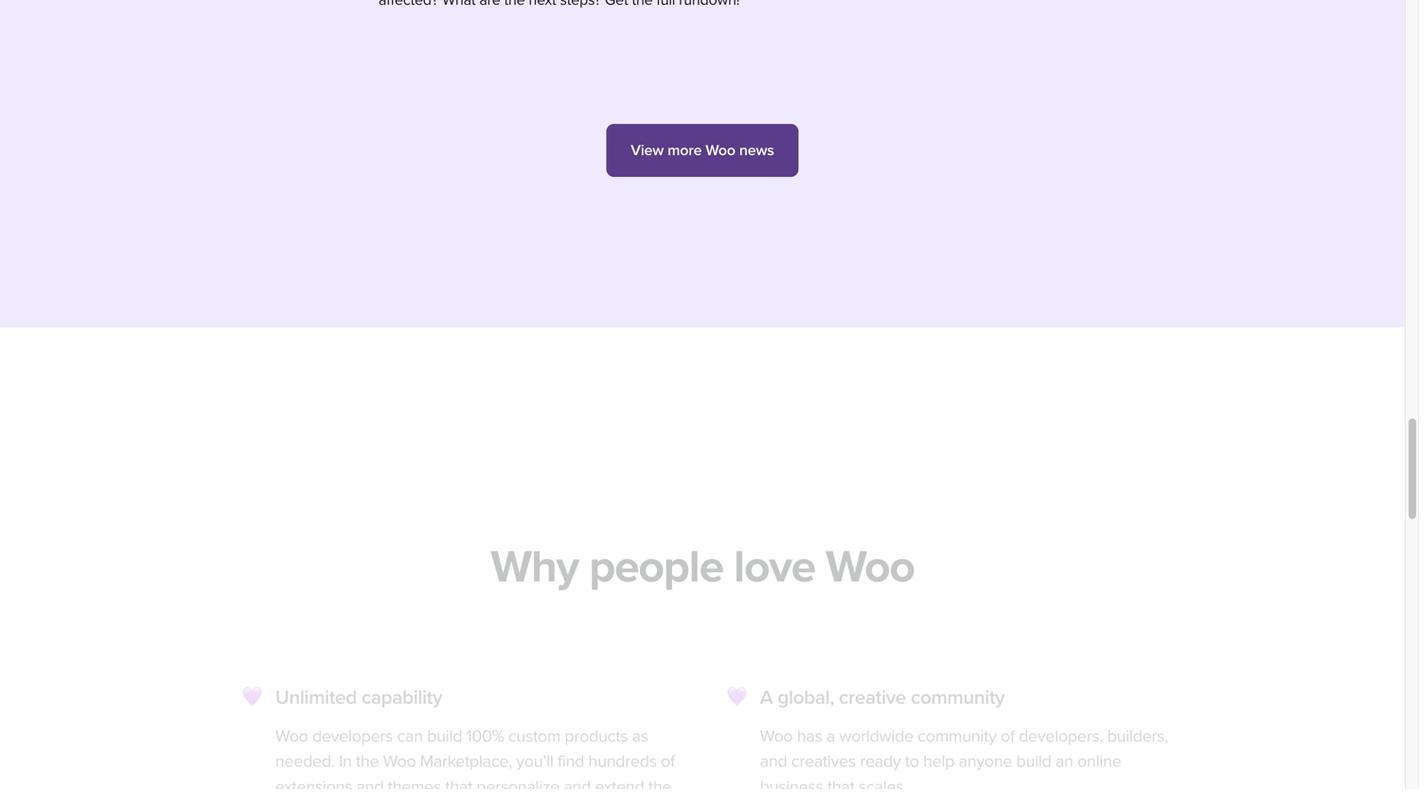 Task type: vqa. For each thing, say whether or not it's contained in the screenshot.
the bottom Adding a new zone link
no



Task type: locate. For each thing, give the bounding box(es) containing it.
woo inside the 'view more woo news' link
[[706, 142, 736, 160]]

2 horizontal spatial of
[[1001, 712, 1015, 733]]

the
[[356, 738, 379, 758], [648, 763, 672, 783]]

and up business
[[760, 738, 787, 758]]

0 vertical spatial the
[[356, 738, 379, 758]]

an
[[1056, 738, 1073, 758]]

1 vertical spatial build
[[1016, 738, 1052, 758]]

build up marketplace,
[[427, 712, 462, 733]]

a
[[827, 712, 835, 733]]

creatives
[[791, 738, 856, 758]]

0 horizontal spatial build
[[427, 712, 462, 733]]

1 horizontal spatial build
[[1016, 738, 1052, 758]]

1 horizontal spatial that
[[828, 763, 855, 783]]

a global, creative community
[[760, 672, 1005, 696]]

scales.
[[859, 763, 907, 783]]

💜
[[242, 672, 262, 696], [727, 672, 747, 696]]

1 horizontal spatial the
[[648, 763, 672, 783]]

and
[[760, 738, 787, 758], [356, 763, 384, 783], [564, 763, 591, 783]]

people
[[589, 526, 723, 580]]

builders,
[[1107, 712, 1168, 733]]

woo developers can build 100% custom products as needed. in the woo marketplace, you'll find hundreds of extensions and themes that personalize and extend the capabilities of woo stores.
[[275, 712, 675, 790]]

1 horizontal spatial 💜
[[727, 672, 747, 696]]

community up woo has a worldwide community of developers, builders, and creatives ready to help anyone build an online business that scales.
[[911, 672, 1005, 696]]

1 vertical spatial community
[[918, 712, 997, 733]]

anyone
[[959, 738, 1012, 758]]

and down find
[[564, 763, 591, 783]]

and left themes
[[356, 763, 384, 783]]

of
[[1001, 712, 1015, 733], [661, 738, 675, 758], [360, 788, 374, 790]]

of up anyone
[[1001, 712, 1015, 733]]

2 that from the left
[[828, 763, 855, 783]]

custom
[[508, 712, 561, 733]]

1 that from the left
[[445, 763, 473, 783]]

that up "stores."
[[445, 763, 473, 783]]

the right extend
[[648, 763, 672, 783]]

1 horizontal spatial of
[[661, 738, 675, 758]]

0 vertical spatial of
[[1001, 712, 1015, 733]]

can
[[397, 712, 423, 733]]

developers
[[312, 712, 393, 733]]

that down creatives
[[828, 763, 855, 783]]

💜 for unlimited capability
[[242, 672, 262, 696]]

1 💜 from the left
[[242, 672, 262, 696]]

💜 left "unlimited"
[[242, 672, 262, 696]]

ready
[[860, 738, 901, 758]]

community up help
[[918, 712, 997, 733]]

0 vertical spatial community
[[911, 672, 1005, 696]]

that
[[445, 763, 473, 783], [828, 763, 855, 783]]

has
[[797, 712, 822, 733]]

community
[[911, 672, 1005, 696], [918, 712, 997, 733]]

💜 left "a"
[[727, 672, 747, 696]]

products
[[565, 712, 628, 733]]

100%
[[466, 712, 504, 733]]

1 horizontal spatial and
[[564, 763, 591, 783]]

online
[[1078, 738, 1122, 758]]

build left an
[[1016, 738, 1052, 758]]

capability
[[362, 672, 442, 696]]

0 horizontal spatial that
[[445, 763, 473, 783]]

the right in
[[356, 738, 379, 758]]

why
[[491, 526, 579, 580]]

0 horizontal spatial of
[[360, 788, 374, 790]]

woo
[[706, 142, 736, 160], [826, 526, 914, 580], [275, 712, 308, 733], [760, 712, 793, 733], [383, 738, 416, 758], [378, 788, 411, 790]]

0 vertical spatial build
[[427, 712, 462, 733]]

2 horizontal spatial and
[[760, 738, 787, 758]]

💜 for a global, creative community
[[727, 672, 747, 696]]

0 horizontal spatial 💜
[[242, 672, 262, 696]]

of right 'hundreds'
[[661, 738, 675, 758]]

build
[[427, 712, 462, 733], [1016, 738, 1052, 758]]

creative
[[839, 672, 906, 696]]

1 vertical spatial of
[[661, 738, 675, 758]]

that inside woo has a worldwide community of developers, builders, and creatives ready to help anyone build an online business that scales.
[[828, 763, 855, 783]]

of right capabilities
[[360, 788, 374, 790]]

unlimited
[[275, 672, 357, 696]]

0 horizontal spatial the
[[356, 738, 379, 758]]

2 💜 from the left
[[727, 672, 747, 696]]



Task type: describe. For each thing, give the bounding box(es) containing it.
a
[[760, 672, 773, 696]]

worldwide
[[839, 712, 914, 733]]

developers,
[[1019, 712, 1103, 733]]

community inside woo has a worldwide community of developers, builders, and creatives ready to help anyone build an online business that scales.
[[918, 712, 997, 733]]

news
[[739, 142, 774, 160]]

1 vertical spatial the
[[648, 763, 672, 783]]

love
[[734, 526, 815, 580]]

marketplace,
[[420, 738, 512, 758]]

extensions
[[275, 763, 352, 783]]

as
[[632, 712, 648, 733]]

2 vertical spatial of
[[360, 788, 374, 790]]

view
[[631, 142, 664, 160]]

that inside woo developers can build 100% custom products as needed. in the woo marketplace, you'll find hundreds of extensions and themes that personalize and extend the capabilities of woo stores.
[[445, 763, 473, 783]]

unlimited capability
[[275, 672, 442, 696]]

you'll
[[516, 738, 554, 758]]

business
[[760, 763, 823, 783]]

of inside woo has a worldwide community of developers, builders, and creatives ready to help anyone build an online business that scales.
[[1001, 712, 1015, 733]]

help
[[923, 738, 955, 758]]

build inside woo has a worldwide community of developers, builders, and creatives ready to help anyone build an online business that scales.
[[1016, 738, 1052, 758]]

more
[[668, 142, 702, 160]]

find
[[558, 738, 584, 758]]

build inside woo developers can build 100% custom products as needed. in the woo marketplace, you'll find hundreds of extensions and themes that personalize and extend the capabilities of woo stores.
[[427, 712, 462, 733]]

needed.
[[275, 738, 335, 758]]

view more woo news link
[[606, 124, 799, 177]]

woo inside woo has a worldwide community of developers, builders, and creatives ready to help anyone build an online business that scales.
[[760, 712, 793, 733]]

and inside woo has a worldwide community of developers, builders, and creatives ready to help anyone build an online business that scales.
[[760, 738, 787, 758]]

view more woo news
[[631, 142, 774, 160]]

hundreds
[[588, 738, 657, 758]]

why people love woo
[[491, 526, 914, 580]]

personalize
[[477, 763, 560, 783]]

woo has a worldwide community of developers, builders, and creatives ready to help anyone build an online business that scales.
[[760, 712, 1168, 783]]

to
[[905, 738, 919, 758]]

capabilities
[[275, 788, 356, 790]]

in
[[339, 738, 352, 758]]

themes
[[388, 763, 441, 783]]

global,
[[778, 672, 834, 696]]

0 horizontal spatial and
[[356, 763, 384, 783]]

extend
[[595, 763, 644, 783]]

stores.
[[415, 788, 462, 790]]



